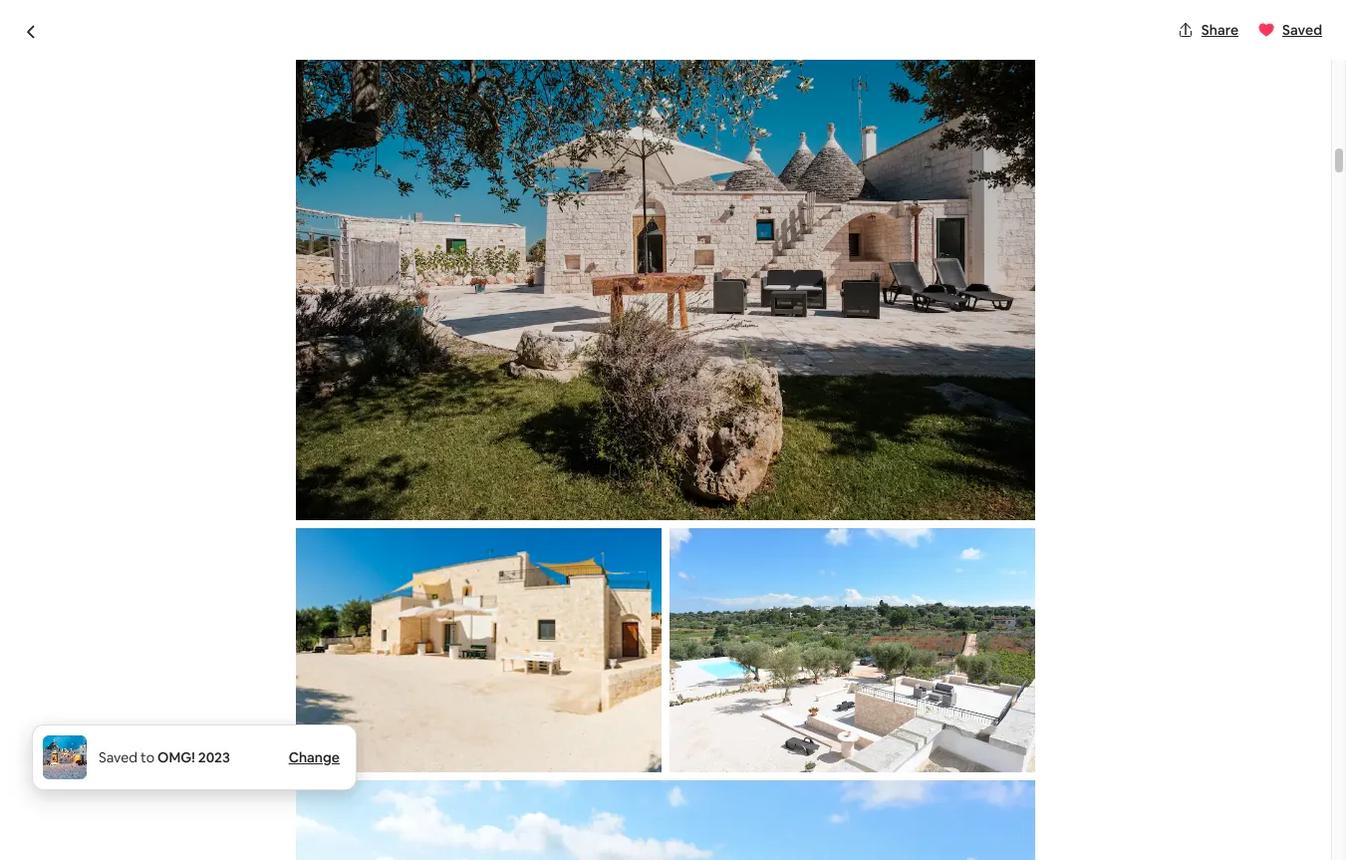 Task type: locate. For each thing, give the bounding box(es) containing it.
100%
[[171, 811, 204, 829]]

change button
[[289, 749, 340, 767]]

· left 11
[[296, 707, 299, 728]]

trulli
[[322, 102, 380, 136]]

tenuta semeraro trulli image 5 image
[[953, 424, 1224, 642]]

11/26/2023
[[889, 795, 960, 813]]

baths
[[392, 707, 433, 728]]

saved inside button
[[1283, 21, 1323, 39]]

tenuta semeraro trulli image 4 image
[[953, 189, 1224, 416]]

1 horizontal spatial saved
[[1283, 21, 1323, 39]]

5-
[[439, 811, 452, 829]]

tenuta
[[108, 102, 192, 136]]

tenuta semeraro trulli cisternino, puglia, italy, italy
[[108, 102, 441, 163]]

listing image 11 image
[[296, 528, 662, 773], [296, 528, 662, 773]]

0 horizontal spatial guests
[[137, 707, 186, 728]]

saved right share
[[1283, 21, 1323, 39]]

4.5
[[367, 707, 388, 728]]

guests left gave
[[269, 811, 312, 829]]

italy
[[413, 145, 441, 163]]

saved
[[1283, 21, 1323, 39], [99, 749, 138, 767]]

dialog
[[0, 0, 1347, 860]]

1 vertical spatial saved
[[99, 749, 138, 767]]

tenuta semeraro trulli image 3 image
[[674, 424, 945, 642]]

location
[[218, 785, 279, 806], [374, 811, 425, 829]]

· left 10
[[189, 707, 193, 728]]

1 horizontal spatial location
[[374, 811, 425, 829]]

learn more about the host, francesco. image
[[703, 674, 759, 730], [703, 674, 759, 730]]

0 vertical spatial guests
[[137, 707, 186, 728]]

listing image 12 image
[[670, 528, 1036, 773], [670, 528, 1036, 773]]

$2,365 $1,683 total before taxes
[[877, 699, 1017, 746]]

before
[[912, 728, 955, 746]]

None search field
[[490, 16, 842, 64]]

0 horizontal spatial saved
[[99, 749, 138, 767]]

listing image 10 image
[[296, 25, 1036, 520], [296, 25, 1036, 520]]

0 vertical spatial saved
[[1283, 21, 1323, 39]]

a
[[429, 811, 436, 829]]

rating.
[[480, 811, 521, 829]]

hosted
[[170, 673, 243, 701]]

1 vertical spatial guests
[[269, 811, 312, 829]]

· left the 4.5
[[359, 707, 363, 728]]

0 vertical spatial location
[[218, 785, 279, 806]]

star
[[452, 811, 477, 829]]

cisternino, puglia, italy, italy button
[[259, 142, 441, 165]]

by francesco
[[247, 673, 383, 701]]

saved for saved to omg! 2023
[[99, 749, 138, 767]]

1 horizontal spatial ·
[[296, 707, 299, 728]]

1 vertical spatial location
[[374, 811, 425, 829]]

3 · from the left
[[359, 707, 363, 728]]

to
[[141, 749, 155, 767]]

location up "recent"
[[218, 785, 279, 806]]

·
[[189, 707, 193, 728], [296, 707, 299, 728], [359, 707, 363, 728]]

saved button
[[1251, 13, 1331, 47]]

guests
[[137, 707, 186, 728], [269, 811, 312, 829]]

of
[[207, 811, 221, 829]]

guests inside "great location 100% of recent guests gave the location a 5-star rating."
[[269, 811, 312, 829]]

puglia,
[[333, 145, 376, 163]]

gave
[[315, 811, 346, 829]]

guests down trullo
[[137, 707, 186, 728]]

great location 100% of recent guests gave the location a 5-star rating.
[[171, 785, 521, 829]]

1 horizontal spatial guests
[[269, 811, 312, 829]]

location left a at the bottom of the page
[[374, 811, 425, 829]]

listing image 13 image
[[296, 781, 1036, 860], [296, 781, 1036, 860]]

10
[[196, 707, 213, 728]]

2 horizontal spatial ·
[[359, 707, 363, 728]]

0 horizontal spatial ·
[[189, 707, 193, 728]]

saved left the "to" at the left bottom of the page
[[99, 749, 138, 767]]

$1,683
[[951, 699, 1017, 727]]



Task type: describe. For each thing, give the bounding box(es) containing it.
2 · from the left
[[296, 707, 299, 728]]

share button
[[1170, 13, 1247, 47]]

$2,365
[[877, 699, 946, 727]]

dialog containing share
[[0, 0, 1347, 860]]

11/26/2023 button
[[877, 769, 1198, 825]]

the
[[349, 811, 371, 829]]

saved to omg! 2023
[[99, 749, 230, 767]]

trullo hosted by francesco 16+ guests · 10 bedrooms · 11 beds · 4.5 baths
[[108, 673, 433, 728]]

omg!
[[158, 749, 195, 767]]

bedrooms
[[216, 707, 292, 728]]

semeraro
[[198, 102, 316, 136]]

11
[[303, 707, 316, 728]]

taxes
[[958, 728, 993, 746]]

2023
[[198, 749, 230, 767]]

beds
[[319, 707, 356, 728]]

16+
[[108, 707, 133, 728]]

italy,
[[379, 145, 410, 163]]

great
[[171, 785, 215, 806]]

cisternino,
[[259, 145, 330, 163]]

saved for saved
[[1283, 21, 1323, 39]]

total
[[877, 728, 909, 746]]

guests inside trullo hosted by francesco 16+ guests · 10 bedrooms · 11 beds · 4.5 baths
[[137, 707, 186, 728]]

0 horizontal spatial location
[[218, 785, 279, 806]]

change
[[289, 749, 340, 767]]

recent
[[224, 811, 266, 829]]

trullo
[[108, 673, 165, 701]]

share
[[1202, 21, 1239, 39]]

profile element
[[865, 0, 1224, 80]]

tenuta semeraro trulli image 1 image
[[108, 189, 666, 642]]

tenuta semeraro trulli image 2 image
[[674, 189, 945, 416]]

1 · from the left
[[189, 707, 193, 728]]



Task type: vqa. For each thing, say whether or not it's contained in the screenshot.
'Large' at the left of page
no



